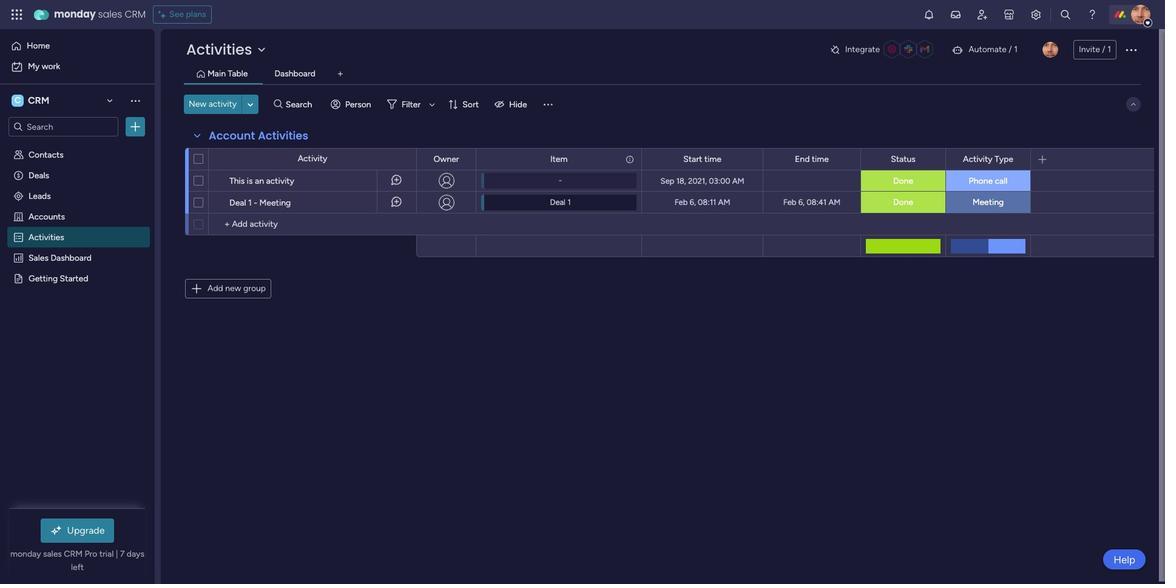 Task type: describe. For each thing, give the bounding box(es) containing it.
person button
[[326, 95, 379, 114]]

|
[[116, 550, 118, 560]]

start time
[[684, 154, 722, 164]]

0 horizontal spatial dashboard
[[51, 253, 92, 263]]

7
[[120, 550, 125, 560]]

2021,
[[689, 176, 707, 186]]

dashboard inside "dashboard" button
[[275, 69, 316, 79]]

invite / 1 button
[[1074, 40, 1117, 60]]

home option
[[7, 36, 148, 56]]

hide
[[509, 99, 527, 110]]

help button
[[1104, 550, 1146, 570]]

table
[[228, 69, 248, 79]]

feb 6, 08:11 am
[[675, 198, 731, 207]]

status
[[892, 154, 916, 164]]

tab inside tab list
[[331, 64, 350, 84]]

1 horizontal spatial james peterson image
[[1132, 5, 1151, 24]]

phone
[[970, 176, 994, 186]]

workspace image
[[12, 94, 24, 107]]

my work option
[[7, 57, 148, 77]]

new
[[225, 284, 241, 294]]

upgrade button
[[40, 519, 114, 543]]

crm for monday sales crm pro trial |
[[64, 550, 83, 560]]

left
[[71, 563, 84, 573]]

dashboard button
[[272, 67, 319, 81]]

monday sales crm
[[54, 7, 146, 21]]

add new group button
[[185, 279, 271, 299]]

+ Add activity  text field
[[215, 217, 411, 232]]

contacts
[[29, 149, 64, 160]]

am for feb 6, 08:11 am
[[719, 198, 731, 207]]

help image
[[1087, 9, 1099, 21]]

Search field
[[283, 96, 319, 113]]

1 down "is"
[[248, 198, 252, 208]]

main table button
[[205, 67, 251, 81]]

sort button
[[443, 95, 486, 114]]

my
[[28, 61, 40, 72]]

person
[[345, 99, 371, 110]]

08:41
[[807, 198, 827, 207]]

sort
[[463, 99, 479, 110]]

tab list containing main table
[[184, 64, 1142, 84]]

1 vertical spatial james peterson image
[[1043, 42, 1059, 58]]

days
[[127, 550, 144, 560]]

integrate button
[[825, 37, 943, 63]]

activity type
[[964, 154, 1014, 164]]

workspace options image
[[129, 95, 141, 107]]

activities inside list box
[[29, 232, 64, 242]]

see
[[169, 9, 184, 19]]

Activity Type field
[[961, 153, 1017, 166]]

deal for deal 1 - meeting
[[230, 198, 246, 208]]

1 vertical spatial activity
[[266, 176, 294, 186]]

0 horizontal spatial meeting
[[260, 198, 291, 208]]

owner
[[434, 154, 459, 164]]

workspace selection element
[[12, 94, 51, 108]]

/ for invite
[[1103, 44, 1106, 55]]

Item field
[[548, 153, 571, 166]]

end
[[796, 154, 810, 164]]

1 done from the top
[[894, 176, 914, 186]]

account activities
[[209, 128, 309, 143]]

column information image
[[625, 155, 635, 164]]

new activity
[[189, 99, 237, 109]]

7 days left
[[71, 550, 144, 573]]

feb for feb 6, 08:41 am
[[784, 198, 797, 207]]

invite
[[1080, 44, 1101, 55]]

feb for feb 6, 08:11 am
[[675, 198, 688, 207]]

deal for deal 1
[[550, 198, 566, 207]]

an
[[255, 176, 264, 186]]

End time field
[[793, 153, 832, 166]]

arrow down image
[[425, 97, 440, 112]]

this is an activity
[[230, 176, 294, 186]]

1 horizontal spatial meeting
[[973, 197, 1005, 208]]

group
[[243, 284, 266, 294]]

started
[[60, 273, 88, 284]]

upgrade
[[67, 525, 105, 537]]

08:11
[[698, 198, 717, 207]]

hide button
[[490, 95, 535, 114]]

deal 1
[[550, 198, 571, 207]]

deals
[[29, 170, 49, 180]]

18,
[[677, 176, 687, 186]]

Start time field
[[681, 153, 725, 166]]

1 horizontal spatial -
[[559, 176, 562, 185]]

update feed image
[[950, 9, 962, 21]]

call
[[996, 176, 1008, 186]]

activities button
[[184, 39, 272, 60]]

integrate
[[846, 44, 881, 55]]

Account Activities field
[[206, 128, 312, 144]]

list box containing contacts
[[0, 142, 155, 453]]

main table
[[208, 69, 248, 79]]

Status field
[[889, 153, 919, 166]]

my work
[[28, 61, 60, 72]]

monday marketplace image
[[1004, 9, 1016, 21]]

/ for automate
[[1009, 44, 1013, 55]]

getting started
[[29, 273, 88, 284]]

Owner field
[[431, 153, 462, 166]]

angle down image
[[248, 100, 254, 109]]

filter button
[[382, 95, 440, 114]]

6, for 08:41
[[799, 198, 805, 207]]

leads
[[29, 191, 51, 201]]

filter
[[402, 99, 421, 110]]

activities inside field
[[258, 128, 309, 143]]

getting
[[29, 273, 58, 284]]

1 vertical spatial -
[[254, 198, 257, 208]]

new activity button
[[184, 95, 242, 114]]

invite / 1
[[1080, 44, 1112, 55]]

sep
[[661, 176, 675, 186]]

invite members image
[[977, 9, 989, 21]]

automate / 1
[[969, 44, 1018, 55]]

options image
[[1125, 43, 1139, 57]]



Task type: vqa. For each thing, say whether or not it's contained in the screenshot.
the
no



Task type: locate. For each thing, give the bounding box(es) containing it.
sales down upgrade button
[[43, 550, 62, 560]]

1 horizontal spatial time
[[812, 154, 829, 164]]

- down item "field"
[[559, 176, 562, 185]]

0 horizontal spatial activities
[[29, 232, 64, 242]]

0 horizontal spatial /
[[1009, 44, 1013, 55]]

1 horizontal spatial activity
[[266, 176, 294, 186]]

activity
[[298, 154, 328, 164], [964, 154, 993, 164]]

monday for monday sales crm
[[54, 7, 96, 21]]

1 right automate
[[1015, 44, 1018, 55]]

main
[[208, 69, 226, 79]]

1 activity from the left
[[298, 154, 328, 164]]

2 vertical spatial crm
[[64, 550, 83, 560]]

activities down v2 search icon
[[258, 128, 309, 143]]

my work link
[[7, 57, 148, 77]]

new
[[189, 99, 207, 109]]

sales for monday sales crm pro trial |
[[43, 550, 62, 560]]

0 horizontal spatial crm
[[28, 95, 49, 106]]

-
[[559, 176, 562, 185], [254, 198, 257, 208]]

sales for monday sales crm
[[98, 7, 122, 21]]

type
[[995, 154, 1014, 164]]

activity
[[209, 99, 237, 109], [266, 176, 294, 186]]

option
[[0, 144, 155, 146]]

deal 1 - meeting
[[230, 198, 291, 208]]

0 vertical spatial activity
[[209, 99, 237, 109]]

time right start
[[705, 154, 722, 164]]

meeting down phone call
[[973, 197, 1005, 208]]

0 horizontal spatial time
[[705, 154, 722, 164]]

1
[[1015, 44, 1018, 55], [1108, 44, 1112, 55], [568, 198, 571, 207], [248, 198, 252, 208]]

1 right the invite at the top of the page
[[1108, 44, 1112, 55]]

home link
[[7, 36, 148, 56]]

monday sales crm pro trial |
[[10, 550, 120, 560]]

2 vertical spatial activities
[[29, 232, 64, 242]]

am
[[733, 176, 745, 186], [719, 198, 731, 207], [829, 198, 841, 207]]

crm up left
[[64, 550, 83, 560]]

0 horizontal spatial feb
[[675, 198, 688, 207]]

/ right automate
[[1009, 44, 1013, 55]]

dashboard
[[275, 69, 316, 79], [51, 253, 92, 263]]

2 horizontal spatial crm
[[125, 7, 146, 21]]

this
[[230, 176, 245, 186]]

activity up phone
[[964, 154, 993, 164]]

sales dashboard
[[29, 253, 92, 263]]

1 horizontal spatial monday
[[54, 7, 96, 21]]

see plans button
[[153, 5, 212, 24]]

menu image
[[542, 98, 554, 111]]

1 horizontal spatial deal
[[550, 198, 566, 207]]

6, left 08:11
[[690, 198, 696, 207]]

/ right the invite at the top of the page
[[1103, 44, 1106, 55]]

end time
[[796, 154, 829, 164]]

monday up home option
[[54, 7, 96, 21]]

am right 03:00
[[733, 176, 745, 186]]

activity for activity type
[[964, 154, 993, 164]]

activities down accounts
[[29, 232, 64, 242]]

2 horizontal spatial activities
[[258, 128, 309, 143]]

see plans
[[169, 9, 206, 19]]

deal
[[550, 198, 566, 207], [230, 198, 246, 208]]

0 horizontal spatial am
[[719, 198, 731, 207]]

2 feb from the left
[[784, 198, 797, 207]]

plans
[[186, 9, 206, 19]]

am for feb 6, 08:41 am
[[829, 198, 841, 207]]

select product image
[[11, 9, 23, 21]]

0 horizontal spatial activity
[[209, 99, 237, 109]]

deal down this
[[230, 198, 246, 208]]

pro
[[85, 550, 97, 560]]

1 6, from the left
[[690, 198, 696, 207]]

monday
[[54, 7, 96, 21], [10, 550, 41, 560]]

add view image
[[338, 70, 343, 79]]

james peterson image up options image at the right of page
[[1132, 5, 1151, 24]]

feb left the 08:41
[[784, 198, 797, 207]]

activity inside button
[[209, 99, 237, 109]]

options image
[[129, 121, 141, 133]]

collapse image
[[1129, 100, 1139, 109]]

0 vertical spatial activities
[[186, 39, 252, 60]]

dashboard up search field
[[275, 69, 316, 79]]

1 vertical spatial dashboard
[[51, 253, 92, 263]]

crm inside workspace selection element
[[28, 95, 49, 106]]

1 horizontal spatial feb
[[784, 198, 797, 207]]

1 vertical spatial monday
[[10, 550, 41, 560]]

activity right an
[[266, 176, 294, 186]]

notifications image
[[924, 9, 936, 21]]

- down an
[[254, 198, 257, 208]]

0 vertical spatial done
[[894, 176, 914, 186]]

account
[[209, 128, 255, 143]]

1 horizontal spatial 6,
[[799, 198, 805, 207]]

0 horizontal spatial james peterson image
[[1043, 42, 1059, 58]]

time for end time
[[812, 154, 829, 164]]

trial
[[99, 550, 114, 560]]

accounts
[[29, 211, 65, 222]]

automate
[[969, 44, 1007, 55]]

/ inside button
[[1103, 44, 1106, 55]]

crm right workspace image
[[28, 95, 49, 106]]

v2 search image
[[274, 98, 283, 111]]

phone call
[[970, 176, 1008, 186]]

0 vertical spatial crm
[[125, 7, 146, 21]]

activities
[[186, 39, 252, 60], [258, 128, 309, 143], [29, 232, 64, 242]]

list box
[[0, 142, 155, 453]]

home
[[27, 41, 50, 51]]

0 horizontal spatial -
[[254, 198, 257, 208]]

2 horizontal spatial am
[[829, 198, 841, 207]]

done
[[894, 176, 914, 186], [894, 197, 914, 208]]

add new group
[[208, 284, 266, 294]]

1 down item "field"
[[568, 198, 571, 207]]

sales up home option
[[98, 7, 122, 21]]

james peterson image left the invite at the top of the page
[[1043, 42, 1059, 58]]

activity down search field
[[298, 154, 328, 164]]

add
[[208, 284, 223, 294]]

public dashboard image
[[13, 252, 24, 264]]

am right the 08:41
[[829, 198, 841, 207]]

1 horizontal spatial activity
[[964, 154, 993, 164]]

0 horizontal spatial sales
[[43, 550, 62, 560]]

1 horizontal spatial dashboard
[[275, 69, 316, 79]]

Search in workspace field
[[26, 120, 101, 134]]

2 done from the top
[[894, 197, 914, 208]]

time for start time
[[705, 154, 722, 164]]

1 horizontal spatial sales
[[98, 7, 122, 21]]

1 time from the left
[[705, 154, 722, 164]]

1 feb from the left
[[675, 198, 688, 207]]

help
[[1114, 554, 1136, 566]]

activity right new
[[209, 99, 237, 109]]

is
[[247, 176, 253, 186]]

dashboard up the started
[[51, 253, 92, 263]]

1 horizontal spatial am
[[733, 176, 745, 186]]

work
[[42, 61, 60, 72]]

monday down upgrade button
[[10, 550, 41, 560]]

6, for 08:11
[[690, 198, 696, 207]]

sales
[[29, 253, 49, 263]]

search everything image
[[1060, 9, 1072, 21]]

0 vertical spatial james peterson image
[[1132, 5, 1151, 24]]

activities up main
[[186, 39, 252, 60]]

6, left the 08:41
[[799, 198, 805, 207]]

item
[[551, 154, 568, 164]]

2 activity from the left
[[964, 154, 993, 164]]

time right end
[[812, 154, 829, 164]]

0 vertical spatial monday
[[54, 7, 96, 21]]

activity for activity
[[298, 154, 328, 164]]

1 horizontal spatial /
[[1103, 44, 1106, 55]]

0 horizontal spatial monday
[[10, 550, 41, 560]]

sep 18, 2021, 03:00 am
[[661, 176, 745, 186]]

time
[[705, 154, 722, 164], [812, 154, 829, 164]]

0 horizontal spatial activity
[[298, 154, 328, 164]]

feb down 18,
[[675, 198, 688, 207]]

am right 08:11
[[719, 198, 731, 207]]

c
[[15, 95, 21, 106]]

1 horizontal spatial crm
[[64, 550, 83, 560]]

monday for monday sales crm pro trial |
[[10, 550, 41, 560]]

2 6, from the left
[[799, 198, 805, 207]]

0 horizontal spatial deal
[[230, 198, 246, 208]]

meeting
[[973, 197, 1005, 208], [260, 198, 291, 208]]

2 / from the left
[[1103, 44, 1106, 55]]

1 / from the left
[[1009, 44, 1013, 55]]

03:00
[[709, 176, 731, 186]]

1 horizontal spatial activities
[[186, 39, 252, 60]]

1 vertical spatial sales
[[43, 550, 62, 560]]

tab list
[[184, 64, 1142, 84]]

6,
[[690, 198, 696, 207], [799, 198, 805, 207]]

crm
[[125, 7, 146, 21], [28, 95, 49, 106], [64, 550, 83, 560]]

feb
[[675, 198, 688, 207], [784, 198, 797, 207]]

sales
[[98, 7, 122, 21], [43, 550, 62, 560]]

emails settings image
[[1031, 9, 1043, 21]]

tab
[[331, 64, 350, 84]]

1 vertical spatial activities
[[258, 128, 309, 143]]

james peterson image
[[1132, 5, 1151, 24], [1043, 42, 1059, 58]]

public board image
[[13, 273, 24, 284]]

crm for monday sales crm
[[125, 7, 146, 21]]

activity inside field
[[964, 154, 993, 164]]

0 horizontal spatial 6,
[[690, 198, 696, 207]]

0 vertical spatial dashboard
[[275, 69, 316, 79]]

0 vertical spatial sales
[[98, 7, 122, 21]]

meeting down this is an activity
[[260, 198, 291, 208]]

1 vertical spatial crm
[[28, 95, 49, 106]]

deal down item "field"
[[550, 198, 566, 207]]

1 vertical spatial done
[[894, 197, 914, 208]]

start
[[684, 154, 703, 164]]

crm left see at the top left of the page
[[125, 7, 146, 21]]

0 vertical spatial -
[[559, 176, 562, 185]]

2 time from the left
[[812, 154, 829, 164]]

feb 6, 08:41 am
[[784, 198, 841, 207]]

1 inside invite / 1 button
[[1108, 44, 1112, 55]]



